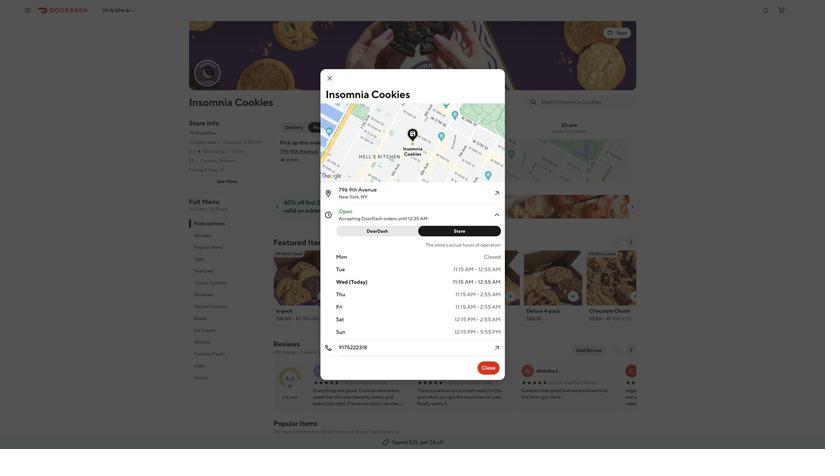 Task type: describe. For each thing, give the bounding box(es) containing it.
12:15 for 12:15 pm - 5:55 pm
[[455, 329, 467, 336]]

reviews link
[[273, 340, 300, 349]]

deluxe for 4-
[[527, 308, 543, 314]]

dashpass
[[196, 131, 217, 136]]

chocolate
[[590, 308, 614, 314]]

store
[[389, 429, 399, 435]]

fri
[[336, 304, 343, 311]]

12-
[[339, 308, 346, 314]]

items inside button
[[212, 245, 223, 250]]

4+4 pack image
[[462, 251, 520, 306]]

11:15 inside full menu 11:15 am - 12:35 am
[[189, 207, 198, 212]]

alondra
[[537, 368, 555, 374]]

- for sat
[[477, 317, 479, 323]]

cream
[[202, 328, 216, 333]]

deluxe cookies
[[194, 304, 227, 310]]

featured items heading
[[273, 237, 329, 248]]

1 vertical spatial of
[[282, 395, 286, 400]]

20 min ready for pickup
[[553, 122, 587, 134]]

doordash for 3/2/23
[[565, 381, 583, 386]]

pm for 2:55
[[468, 317, 476, 323]]

previous button of carousel image
[[616, 240, 621, 245]]

pick
[[280, 140, 291, 146]]

combos
[[194, 352, 212, 357]]

review inside 'add review' button
[[587, 348, 602, 353]]

3/2/23
[[549, 381, 562, 386]]

11:15 am - 12:55 am for tue
[[454, 267, 501, 273]]

click item image for avenue
[[493, 190, 501, 197]]

items up reviews button
[[214, 221, 225, 226]]

at
[[238, 140, 242, 145]]

pack for 6-
[[282, 308, 293, 314]]

classic cookies
[[194, 281, 227, 286]]

featured inside heading
[[273, 238, 307, 247]]

ny
[[361, 194, 368, 200]]

click item image for doordash
[[493, 211, 501, 219]]

6 min
[[287, 157, 298, 163]]

featured inside button
[[194, 269, 213, 274]]

2:55 for sat
[[481, 317, 491, 323]]

796 9th avenue new york, ny
[[339, 187, 377, 200]]

• left 0.5
[[228, 149, 230, 154]]

hour options option group
[[336, 226, 501, 237]]

• doordash order for 9/15/23
[[460, 381, 492, 386]]

0 horizontal spatial off
[[297, 199, 305, 206]]

st
[[126, 8, 131, 13]]

close insomnia cookies image
[[326, 74, 334, 82]]

1 horizontal spatial 12:35
[[243, 140, 254, 145]]

0 vertical spatial 6 pack image
[[274, 251, 332, 306]]

- for thu
[[477, 292, 479, 298]]

pickup
[[572, 129, 587, 134]]

2 horizontal spatial off
[[437, 440, 444, 446]]

avenue inside pick up this order at: 796 9th avenue
[[300, 148, 318, 155]]

- for sun
[[477, 329, 479, 336]]

brownies button
[[189, 289, 266, 301]]

am inside open accepting doordash orders until 12:35 am
[[420, 216, 428, 222]]

gifts
[[194, 257, 205, 262]]

• right $18.00
[[293, 316, 295, 322]]

&
[[205, 167, 208, 173]]

thu
[[336, 292, 346, 298]]

mi
[[240, 149, 245, 154]]

doordash inside button
[[367, 229, 388, 234]]

packs
[[213, 352, 225, 357]]

1 vertical spatial review
[[584, 381, 597, 386]]

order methods option group
[[280, 122, 334, 133]]

classic cookies button
[[189, 277, 266, 289]]

popular items button
[[189, 242, 266, 253]]

actual
[[449, 243, 462, 248]]

#3
[[339, 251, 344, 256]]

796 9th avenue link
[[280, 148, 318, 155]]

add item to cart image for chunk
[[633, 294, 639, 299]]

get
[[421, 440, 429, 446]]

9175222318
[[339, 345, 367, 351]]

k
[[318, 368, 322, 375]]

(11)
[[626, 316, 632, 322]]

the inside insomnia cookies dialog
[[426, 243, 434, 248]]

group
[[343, 125, 357, 130]]

#1 most liked
[[276, 251, 302, 256]]

40welcome,
[[385, 199, 425, 206]]

add item to cart image for deluxe 4-pack
[[571, 294, 576, 299]]

closes
[[223, 140, 237, 145]]

stars
[[290, 395, 298, 400]]

boxes
[[194, 316, 207, 321]]

most for 6-pack
[[282, 251, 291, 256]]

map region for powered by google image on top of new
[[287, 71, 540, 240]]

- for fri
[[477, 304, 479, 311]]

open for open accepting doordash orders until 12:35 am
[[339, 209, 353, 215]]

0 vertical spatial 4.6
[[189, 149, 196, 154]]

combos packs button
[[189, 348, 266, 360]]

open accepting doordash orders until 12:35 am
[[339, 209, 428, 222]]

open now
[[195, 140, 217, 145]]

ice cream
[[194, 328, 216, 333]]

next image
[[629, 348, 634, 353]]

1 horizontal spatial 6 pack image
[[401, 441, 452, 450]]

for
[[566, 129, 571, 134]]

a
[[526, 368, 530, 375]]

100%
[[613, 316, 625, 322]]

accepting
[[339, 216, 361, 222]]

reviews 482 ratings • 8 public reviews
[[273, 340, 334, 355]]

chunk
[[615, 308, 630, 314]]

0.5
[[232, 149, 239, 154]]

4+4-pack $31.00
[[464, 308, 486, 322]]

see more
[[217, 179, 237, 184]]

previous image
[[616, 348, 621, 353]]

more
[[226, 179, 237, 184]]

reviews for reviews
[[194, 233, 212, 238]]

menu
[[202, 198, 220, 206]]

40% off first 2 orders up to $10 off with 40welcome, valid on subtotals $15
[[284, 199, 425, 214]]

• down chocolate
[[604, 316, 606, 322]]

valid
[[284, 207, 296, 214]]

pricing & fees
[[189, 167, 218, 173]]

orders inside 40% off first 2 orders up to $10 off with 40welcome, valid on subtotals $15
[[321, 199, 338, 206]]

pricing & fees button
[[189, 167, 225, 173]]

Item Search search field
[[542, 99, 631, 106]]

11:15 for thu
[[456, 292, 466, 298]]

11:15 am - 2:55 am for fri
[[456, 304, 501, 311]]

items inside popular items the most commonly ordered items and dishes from this store
[[300, 420, 318, 428]]

most
[[282, 429, 293, 435]]

12:15 pm - 5:55 pm
[[455, 329, 501, 336]]

pack for 4+4-
[[475, 308, 486, 314]]

orders inside open accepting doordash orders until 12:35 am
[[384, 216, 397, 222]]

2 am from the left
[[221, 207, 228, 212]]

until
[[398, 216, 407, 222]]

sun
[[336, 329, 346, 336]]

order for 9/15/23
[[482, 381, 492, 386]]

store's
[[435, 243, 448, 248]]

popular for popular items
[[194, 245, 211, 250]]

pack for 12-
[[346, 308, 357, 314]]

11:15 for tue
[[454, 267, 464, 273]]

111 w 57th st button
[[103, 8, 136, 13]]

111 w 57th st
[[103, 8, 131, 13]]

12:15 for 12:15 pm - 2:55 am
[[455, 317, 467, 323]]

11:15 for fri
[[456, 304, 466, 311]]

482 inside reviews 482 ratings • 8 public reviews
[[273, 350, 282, 355]]

pm right 5:55
[[493, 329, 501, 336]]

click item image
[[493, 344, 501, 352]]

sides
[[194, 364, 206, 369]]

9th inside 796 9th avenue new york, ny
[[349, 187, 358, 193]]

deluxe 4-pack $20.25
[[527, 308, 561, 322]]

reviews
[[318, 350, 334, 355]]

now
[[208, 140, 217, 145]]

add review button
[[573, 345, 606, 356]]

add item to cart image for pack
[[320, 294, 325, 299]]

closed
[[484, 254, 501, 260]]

$25,
[[409, 440, 420, 446]]

796 inside pick up this order at: 796 9th avenue
[[280, 148, 289, 155]]

111
[[103, 8, 108, 13]]

3 classic cookies image
[[399, 251, 457, 306]]

sides button
[[189, 360, 266, 372]]

l
[[556, 368, 559, 374]]



Task type: locate. For each thing, give the bounding box(es) containing it.
open for open now
[[195, 140, 207, 145]]

1 vertical spatial the
[[273, 429, 281, 435]]

2:55
[[481, 292, 491, 298], [481, 304, 491, 311], [481, 317, 491, 323]]

7/14/23
[[341, 381, 355, 386]]

1 horizontal spatial 796
[[339, 187, 348, 193]]

up inside 40% off first 2 orders up to $10 off with 40welcome, valid on subtotals $15
[[339, 199, 346, 206]]

min right the 20
[[569, 122, 578, 129]]

482 down reviews link on the left bottom of page
[[273, 350, 282, 355]]

most right #1
[[282, 251, 291, 256]]

deluxe up boxes
[[194, 304, 209, 310]]

0 horizontal spatial the
[[273, 429, 281, 435]]

0 horizontal spatial order
[[358, 125, 371, 130]]

of 5 stars
[[282, 395, 298, 400]]

0 horizontal spatial most
[[282, 251, 291, 256]]

1 horizontal spatial add item to cart image
[[633, 294, 639, 299]]

12:55 for wed (today)
[[478, 279, 491, 285]]

- right 4+4-
[[477, 304, 479, 311]]

order inside button
[[358, 125, 371, 130]]

map region for powered by google image above 796 9th avenue new york, ny
[[272, 89, 694, 257]]

next button of carousel image
[[630, 204, 635, 210]]

min right the 6
[[291, 157, 298, 163]]

Store button
[[419, 226, 501, 237]]

4-
[[544, 308, 549, 314]]

this right from
[[380, 429, 388, 435]]

$18.00
[[276, 316, 292, 322]]

0 vertical spatial 482
[[202, 149, 211, 154]]

doordash
[[362, 216, 383, 222], [367, 229, 388, 234], [358, 381, 376, 386], [463, 381, 481, 386], [565, 381, 583, 386]]

reviews inside reviews 482 ratings • 8 public reviews
[[273, 340, 300, 349]]

0 items, open order cart image
[[778, 6, 786, 14]]

11:15 am - 2:55 am up 4+4-
[[456, 292, 501, 298]]

0 horizontal spatial of
[[282, 395, 286, 400]]

add item to cart image for 4+4-pack
[[508, 294, 513, 299]]

9th inside pick up this order at: 796 9th avenue
[[290, 148, 299, 155]]

11:15 am - 2:55 am up the 12:15 pm - 2:55 am at the bottom of the page
[[456, 304, 501, 311]]

1 horizontal spatial avenue
[[359, 187, 377, 193]]

1 most from the left
[[282, 251, 291, 256]]

• right 9/15/23
[[460, 381, 462, 386]]

most for 12-pack
[[345, 251, 354, 256]]

2 11:15 am - 2:55 am from the top
[[456, 304, 501, 311]]

482
[[202, 149, 211, 154], [273, 350, 282, 355]]

(today)
[[349, 279, 368, 285]]

am up reviews button
[[221, 207, 228, 212]]

2:55 up 4+4-pack $31.00 at right
[[481, 292, 491, 298]]

open down "dashpass"
[[195, 140, 207, 145]]

save
[[617, 30, 627, 36]]

1 vertical spatial featured
[[273, 238, 307, 247]]

- up 4+4-
[[475, 279, 477, 285]]

ratings down reviews link on the left bottom of page
[[283, 350, 297, 355]]

8
[[301, 350, 303, 355]]

items up 'commonly'
[[300, 420, 318, 428]]

2:55 up 5:55
[[481, 317, 491, 323]]

1 liked from the left
[[292, 251, 302, 256]]

1 horizontal spatial up
[[339, 199, 346, 206]]

12:35 inside open accepting doordash orders until 12:35 am
[[408, 216, 419, 222]]

orders left until
[[384, 216, 397, 222]]

12:35 right at
[[243, 140, 254, 145]]

this inside popular items the most commonly ordered items and dishes from this store
[[380, 429, 388, 435]]

12-pack $32.00
[[339, 308, 357, 322]]

1 horizontal spatial store
[[454, 229, 466, 234]]

see
[[217, 179, 225, 184]]

1 horizontal spatial featured items
[[273, 238, 329, 247]]

off right $10 on the top left
[[364, 199, 371, 206]]

2 add item to cart image from the left
[[571, 294, 576, 299]]

most right #3
[[345, 251, 354, 256]]

0 vertical spatial popular
[[194, 245, 211, 250]]

1 vertical spatial reviews
[[273, 340, 300, 349]]

store up the store's actual hours of operation
[[454, 229, 466, 234]]

12:55 for tue
[[478, 267, 491, 273]]

add review
[[577, 348, 602, 353]]

sat
[[336, 317, 344, 323]]

1 vertical spatial click item image
[[493, 211, 501, 219]]

482 ratings •
[[202, 149, 230, 154]]

pickup
[[314, 125, 329, 130]]

0 vertical spatial 12:35
[[243, 140, 254, 145]]

most right #2
[[595, 251, 605, 256]]

1 horizontal spatial order
[[377, 381, 388, 386]]

0 horizontal spatial ratings
[[212, 149, 226, 154]]

3 2:55 from the top
[[481, 317, 491, 323]]

1 horizontal spatial the
[[426, 243, 434, 248]]

reviews button
[[189, 230, 266, 242]]

1 horizontal spatial this
[[380, 429, 388, 435]]

• inside reviews 482 ratings • 8 public reviews
[[298, 350, 300, 355]]

previous button of carousel image
[[275, 204, 280, 210]]

0 vertical spatial 12:15
[[455, 317, 467, 323]]

12:35 inside full menu 11:15 am - 12:35 am
[[209, 207, 220, 212]]

0 horizontal spatial 6 pack image
[[274, 251, 332, 306]]

1 12:15 from the top
[[455, 317, 467, 323]]

482 down the open now
[[202, 149, 211, 154]]

0 vertical spatial reviews
[[194, 233, 212, 238]]

c
[[630, 368, 634, 375]]

up up the 796 9th avenue link
[[292, 140, 299, 146]]

0 horizontal spatial 4.6
[[189, 149, 196, 154]]

0 horizontal spatial orders
[[321, 199, 338, 206]]

• right 7/14/23
[[356, 381, 357, 386]]

0 horizontal spatial deluxe
[[194, 304, 209, 310]]

store for store info
[[189, 119, 206, 127]]

2 • doordash order from the left
[[460, 381, 492, 386]]

1 horizontal spatial liked
[[355, 251, 366, 256]]

doordash right 9/15/23
[[463, 381, 481, 386]]

• doordash order for 7/14/23
[[356, 381, 388, 386]]

- for tue
[[475, 267, 477, 273]]

4 pack from the left
[[549, 308, 561, 314]]

liked for chocolate chunk
[[606, 251, 616, 256]]

0 vertical spatial open
[[195, 140, 207, 145]]

click item image
[[493, 190, 501, 197], [493, 211, 501, 219]]

2 horizontal spatial liked
[[606, 251, 616, 256]]

tue
[[336, 267, 345, 273]]

0 vertical spatial review
[[587, 348, 602, 353]]

2 horizontal spatial order
[[482, 381, 492, 386]]

- down menu
[[207, 207, 209, 212]]

1 vertical spatial 6 pack image
[[401, 441, 452, 450]]

with
[[372, 199, 384, 206]]

12:15 down $31.00
[[455, 329, 467, 336]]

• doordash order
[[356, 381, 388, 386], [460, 381, 492, 386]]

1 horizontal spatial deluxe
[[527, 308, 543, 314]]

liked down featured items heading at bottom
[[292, 251, 302, 256]]

items down subtotals
[[308, 238, 329, 247]]

12:35 down menu
[[209, 207, 220, 212]]

deluxe inside deluxe 4-pack $20.25
[[527, 308, 543, 314]]

4.6 up the of 5 stars
[[285, 375, 295, 383]]

- inside full menu 11:15 am - 12:35 am
[[207, 207, 209, 212]]

796 inside 796 9th avenue new york, ny
[[339, 187, 348, 193]]

ratings down now
[[212, 149, 226, 154]]

popular inside button
[[194, 245, 211, 250]]

0 vertical spatial avenue
[[300, 148, 318, 155]]

1 horizontal spatial 4.6
[[285, 375, 295, 383]]

wiches button
[[189, 337, 266, 348]]

$32.00
[[339, 316, 355, 322]]

12 pack image
[[336, 251, 395, 306]]

0 vertical spatial 9th
[[290, 148, 299, 155]]

pm down $31.00
[[468, 329, 476, 336]]

1 am from the left
[[199, 207, 206, 212]]

- left 5:55
[[477, 329, 479, 336]]

1 horizontal spatial min
[[569, 122, 578, 129]]

this inside pick up this order at: 796 9th avenue
[[300, 140, 309, 146]]

0 horizontal spatial add item to cart image
[[508, 294, 513, 299]]

popular up gifts
[[194, 245, 211, 250]]

orders up $15
[[321, 199, 338, 206]]

pack
[[282, 308, 293, 314], [346, 308, 357, 314], [475, 308, 486, 314], [549, 308, 561, 314]]

• doordash order right 7/14/23
[[356, 381, 388, 386]]

•
[[219, 140, 221, 145], [228, 149, 230, 154], [196, 158, 198, 163], [293, 316, 295, 322], [604, 316, 606, 322], [298, 350, 300, 355], [356, 381, 357, 386], [460, 381, 462, 386], [563, 381, 564, 386]]

subtotals
[[305, 207, 329, 214]]

1 horizontal spatial ratings
[[283, 350, 297, 355]]

1 11:15 am - 2:55 am from the top
[[456, 292, 501, 298]]

2 12:15 from the top
[[455, 329, 467, 336]]

deluxe for cookies
[[194, 304, 209, 310]]

0 vertical spatial the
[[426, 243, 434, 248]]

avenue up ny
[[359, 187, 377, 193]]

store up "dashpass"
[[189, 119, 206, 127]]

0 vertical spatial click item image
[[493, 190, 501, 197]]

0 vertical spatial featured items
[[194, 221, 225, 226]]

up inside pick up this order at: 796 9th avenue
[[292, 140, 299, 146]]

ice
[[194, 328, 201, 333]]

0 vertical spatial 11:15 am - 12:55 am
[[454, 267, 501, 273]]

reviews for reviews 482 ratings • 8 public reviews
[[273, 340, 300, 349]]

off right $4
[[437, 440, 444, 446]]

liked down previous button of carousel image
[[606, 251, 616, 256]]

78% (41)
[[302, 316, 319, 322]]

1 vertical spatial 11:15 am - 12:55 am
[[453, 279, 501, 285]]

order for 7/14/23
[[377, 381, 388, 386]]

11:15 am - 2:55 am for thu
[[456, 292, 501, 298]]

info
[[207, 119, 219, 127]]

0 vertical spatial ratings
[[212, 149, 226, 154]]

ordered
[[316, 429, 333, 435]]

and
[[346, 429, 354, 435]]

store for store
[[454, 229, 466, 234]]

add item to cart image
[[320, 294, 325, 299], [633, 294, 639, 299]]

0 vertical spatial min
[[569, 122, 578, 129]]

3 most from the left
[[595, 251, 605, 256]]

reviews down $18.00
[[273, 340, 300, 349]]

100% (11)
[[613, 316, 632, 322]]

1 vertical spatial 482
[[273, 350, 282, 355]]

0 horizontal spatial 796
[[280, 148, 289, 155]]

map region
[[287, 71, 540, 240], [272, 89, 694, 257]]

close
[[482, 365, 496, 371]]

min
[[569, 122, 578, 129], [291, 157, 298, 163]]

select promotional banner element
[[435, 219, 475, 231]]

Pickup radio
[[308, 122, 334, 133]]

#3 most liked
[[339, 251, 366, 256]]

popular for popular items the most commonly ordered items and dishes from this store
[[273, 420, 298, 428]]

0 vertical spatial of
[[476, 243, 480, 248]]

0 horizontal spatial 9th
[[290, 148, 299, 155]]

fees
[[209, 167, 218, 173]]

1 horizontal spatial off
[[364, 199, 371, 206]]

up left to
[[339, 199, 346, 206]]

0 vertical spatial 796
[[280, 148, 289, 155]]

#1
[[276, 251, 281, 256]]

12:35 right until
[[408, 216, 419, 222]]

ready
[[553, 129, 565, 134]]

1 vertical spatial this
[[380, 429, 388, 435]]

1 vertical spatial 11:15 am - 2:55 am
[[456, 304, 501, 311]]

796 up new
[[339, 187, 348, 193]]

the left store's
[[426, 243, 434, 248]]

0 vertical spatial store
[[189, 119, 206, 127]]

0 vertical spatial featured
[[194, 221, 213, 226]]

1 add item to cart image from the left
[[320, 294, 325, 299]]

1 vertical spatial orders
[[384, 216, 397, 222]]

1 pack from the left
[[282, 308, 293, 314]]

featured button
[[189, 265, 266, 277]]

- up 4+4-pack $31.00 at right
[[477, 292, 479, 298]]

• right now
[[219, 140, 221, 145]]

2 most from the left
[[345, 251, 354, 256]]

1 • doordash order from the left
[[356, 381, 388, 386]]

2 2:55 from the top
[[481, 304, 491, 311]]

off up 'on'
[[297, 199, 305, 206]]

1 horizontal spatial most
[[345, 251, 354, 256]]

pick up this order at: 796 9th avenue
[[280, 140, 330, 155]]

1 horizontal spatial 482
[[273, 350, 282, 355]]

pm for 5:55
[[468, 329, 476, 336]]

this
[[300, 140, 309, 146], [380, 429, 388, 435]]

of right hours on the bottom right
[[476, 243, 480, 248]]

1 vertical spatial 796
[[339, 187, 348, 193]]

11:15 for wed (today)
[[453, 279, 464, 285]]

2 vertical spatial featured
[[194, 269, 213, 274]]

new
[[339, 194, 349, 200]]

0 horizontal spatial popular
[[194, 245, 211, 250]]

pack inside 4+4-pack $31.00
[[475, 308, 486, 314]]

20
[[562, 122, 568, 129]]

items inside heading
[[308, 238, 329, 247]]

12:35 for open
[[408, 216, 419, 222]]

- down the store's actual hours of operation
[[475, 267, 477, 273]]

liked right mon at the left bottom of page
[[355, 251, 366, 256]]

min inside 20 min ready for pickup
[[569, 122, 578, 129]]

0 horizontal spatial liked
[[292, 251, 302, 256]]

items up the gifts button
[[212, 245, 223, 250]]

pm down 4+4-
[[468, 317, 476, 323]]

0 vertical spatial up
[[292, 140, 299, 146]]

$3.50
[[590, 316, 602, 322]]

order
[[358, 125, 371, 130], [377, 381, 388, 386], [482, 381, 492, 386]]

open up accepting on the top left of page
[[339, 209, 353, 215]]

powered by google image up new
[[322, 173, 342, 180]]

78%
[[302, 316, 311, 322]]

min for 20
[[569, 122, 578, 129]]

2 add item to cart image from the left
[[633, 294, 639, 299]]

order
[[310, 140, 323, 146]]

featured items up #1 most liked
[[273, 238, 329, 247]]

doordash for 9/15/23
[[463, 381, 481, 386]]

of left 5
[[282, 395, 286, 400]]

1 vertical spatial up
[[339, 199, 346, 206]]

2 12:55 from the top
[[478, 279, 491, 285]]

map region containing insomnia cookies
[[287, 71, 540, 240]]

4.6 up $$
[[189, 149, 196, 154]]

deluxe inside deluxe cookies button
[[194, 304, 209, 310]]

1 2:55 from the top
[[481, 292, 491, 298]]

0 horizontal spatial 12:35
[[209, 207, 220, 212]]

reviews up 'popular items'
[[194, 233, 212, 238]]

1 horizontal spatial reviews
[[273, 340, 300, 349]]

featured items down full menu 11:15 am - 12:35 am
[[194, 221, 225, 226]]

store inside button
[[454, 229, 466, 234]]

the
[[426, 243, 434, 248], [273, 429, 281, 435]]

1 horizontal spatial 9th
[[349, 187, 358, 193]]

0 horizontal spatial am
[[199, 207, 206, 212]]

review right add
[[587, 348, 602, 353]]

pricing
[[189, 167, 204, 173]]

chocolate chunk image
[[587, 251, 645, 306]]

of inside insomnia cookies dialog
[[476, 243, 480, 248]]

open inside open accepting doordash orders until 12:35 am
[[339, 209, 353, 215]]

DoorDash button
[[336, 226, 423, 237]]

doordash down open accepting doordash orders until 12:35 am
[[367, 229, 388, 234]]

5:55
[[480, 329, 492, 336]]

0 vertical spatial orders
[[321, 199, 338, 206]]

1 click item image from the top
[[493, 190, 501, 197]]

2 vertical spatial 2:55
[[481, 317, 491, 323]]

0 horizontal spatial avenue
[[300, 148, 318, 155]]

6 pack image
[[274, 251, 332, 306], [401, 441, 452, 450]]

next button of carousel image
[[629, 240, 634, 245]]

this up the 796 9th avenue link
[[300, 140, 309, 146]]

pack inside '12-pack $32.00'
[[346, 308, 357, 314]]

add
[[577, 348, 586, 353]]

2 pack from the left
[[346, 308, 357, 314]]

the store's actual hours of operation
[[426, 243, 501, 248]]

featured up #1 most liked
[[273, 238, 307, 247]]

1 add item to cart image from the left
[[508, 294, 513, 299]]

1 horizontal spatial of
[[476, 243, 480, 248]]

reviews inside button
[[194, 233, 212, 238]]

ratings inside reviews 482 ratings • 8 public reviews
[[283, 350, 297, 355]]

powered by google image up 796 9th avenue new york, ny
[[337, 172, 357, 179]]

doordash right '3/2/23'
[[565, 381, 583, 386]]

1 horizontal spatial am
[[221, 207, 228, 212]]

3 pack from the left
[[475, 308, 486, 314]]

first
[[306, 199, 316, 206]]

avenue down order
[[300, 148, 318, 155]]

featured up classic
[[194, 269, 213, 274]]

operation
[[481, 243, 501, 248]]

- for wed (today)
[[475, 279, 477, 285]]

1 horizontal spatial orders
[[384, 216, 397, 222]]

3 liked from the left
[[606, 251, 616, 256]]

12:35 for full menu
[[209, 207, 220, 212]]

1 vertical spatial store
[[454, 229, 466, 234]]

2:55 for thu
[[481, 292, 491, 298]]

0 horizontal spatial reviews
[[194, 233, 212, 238]]

powered by google image
[[337, 172, 357, 179], [322, 173, 342, 180]]

1 vertical spatial 12:15
[[455, 329, 467, 336]]

• right '3/2/23'
[[563, 381, 564, 386]]

insomnia
[[326, 88, 369, 101], [189, 96, 233, 108], [403, 146, 423, 152], [403, 146, 423, 152]]

notification bell image
[[762, 6, 770, 14]]

doordash for 7/14/23
[[358, 381, 376, 386]]

11:15 am - 12:55 am for wed (today)
[[453, 279, 501, 285]]

deluxe 4-pack image
[[524, 251, 583, 306]]

am down full
[[199, 207, 206, 212]]

items
[[334, 429, 345, 435]]

5
[[287, 395, 289, 400]]

avenue inside 796 9th avenue new york, ny
[[359, 187, 377, 193]]

pack inside deluxe 4-pack $20.25
[[549, 308, 561, 314]]

2 liked from the left
[[355, 251, 366, 256]]

• right $$
[[196, 158, 198, 163]]

insomnia cookies image
[[189, 21, 637, 90], [195, 61, 220, 86]]

doordash up 'doordash' button
[[362, 216, 383, 222]]

doordash inside open accepting doordash orders until 12:35 am
[[362, 216, 383, 222]]

combos packs
[[194, 352, 225, 357]]

$$
[[189, 158, 194, 163]]

1 vertical spatial featured items
[[273, 238, 329, 247]]

1 vertical spatial popular
[[273, 420, 298, 428]]

review down add review
[[584, 381, 597, 386]]

2 click item image from the top
[[493, 211, 501, 219]]

1 horizontal spatial • doordash order
[[460, 381, 492, 386]]

popular inside popular items the most commonly ordered items and dishes from this store
[[273, 420, 298, 428]]

ice cream button
[[189, 325, 266, 337]]

11:15 am - 2:55 am
[[456, 292, 501, 298], [456, 304, 501, 311]]

0 vertical spatial this
[[300, 140, 309, 146]]

wed
[[336, 279, 348, 285]]

9th up 6 min
[[290, 148, 299, 155]]

2:55 up the 12:15 pm - 2:55 am at the bottom of the page
[[481, 304, 491, 311]]

liked for 12-pack
[[355, 251, 366, 256]]

1 vertical spatial 12:35
[[209, 207, 220, 212]]

cookies,
[[200, 158, 219, 163]]

most for chocolate chunk
[[595, 251, 605, 256]]

12:15 down 4+4-
[[455, 317, 467, 323]]

• doordash order down the "close" button
[[460, 381, 492, 386]]

#2 most liked
[[589, 251, 616, 256]]

open menu image
[[24, 6, 32, 14]]

of
[[476, 243, 480, 248], [282, 395, 286, 400]]

full
[[189, 198, 201, 206]]

1 horizontal spatial add item to cart image
[[571, 294, 576, 299]]

liked for 6-pack
[[292, 251, 302, 256]]

2:55 for fri
[[481, 304, 491, 311]]

featured down full menu 11:15 am - 12:35 am
[[194, 221, 213, 226]]

1 vertical spatial min
[[291, 157, 298, 163]]

9th up york,
[[349, 187, 358, 193]]

0 horizontal spatial open
[[195, 140, 207, 145]]

• left "8"
[[298, 350, 300, 355]]

0 horizontal spatial • doordash order
[[356, 381, 388, 386]]

deluxe up $20.25 at the bottom right of the page
[[527, 308, 543, 314]]

6-pack
[[276, 308, 293, 314]]

0 horizontal spatial featured items
[[194, 221, 225, 226]]

open
[[195, 140, 207, 145], [339, 209, 353, 215]]

Delivery radio
[[280, 122, 313, 133]]

doordash right 7/14/23
[[358, 381, 376, 386]]

0 horizontal spatial this
[[300, 140, 309, 146]]

- up 12:15 pm - 5:55 pm
[[477, 317, 479, 323]]

w
[[109, 8, 114, 13]]

1 vertical spatial 2:55
[[481, 304, 491, 311]]

brownies
[[194, 292, 214, 298]]

6-
[[276, 308, 282, 314]]

off
[[297, 199, 305, 206], [364, 199, 371, 206], [437, 440, 444, 446]]

0 horizontal spatial 482
[[202, 149, 211, 154]]

featured
[[194, 221, 213, 226], [273, 238, 307, 247], [194, 269, 213, 274]]

1 12:55 from the top
[[478, 267, 491, 273]]

796 down pick
[[280, 148, 289, 155]]

the left most
[[273, 429, 281, 435]]

9/15/23
[[445, 381, 460, 386]]

popular up most
[[273, 420, 298, 428]]

insomnia cookies dialog
[[287, 69, 540, 380]]

2 vertical spatial 12:35
[[408, 216, 419, 222]]

add item to cart image
[[508, 294, 513, 299], [571, 294, 576, 299]]

the inside popular items the most commonly ordered items and dishes from this store
[[273, 429, 281, 435]]

min for 6
[[291, 157, 298, 163]]

1 vertical spatial 4.6
[[285, 375, 295, 383]]



Task type: vqa. For each thing, say whether or not it's contained in the screenshot.
1st The 12:55 from the bottom
yes



